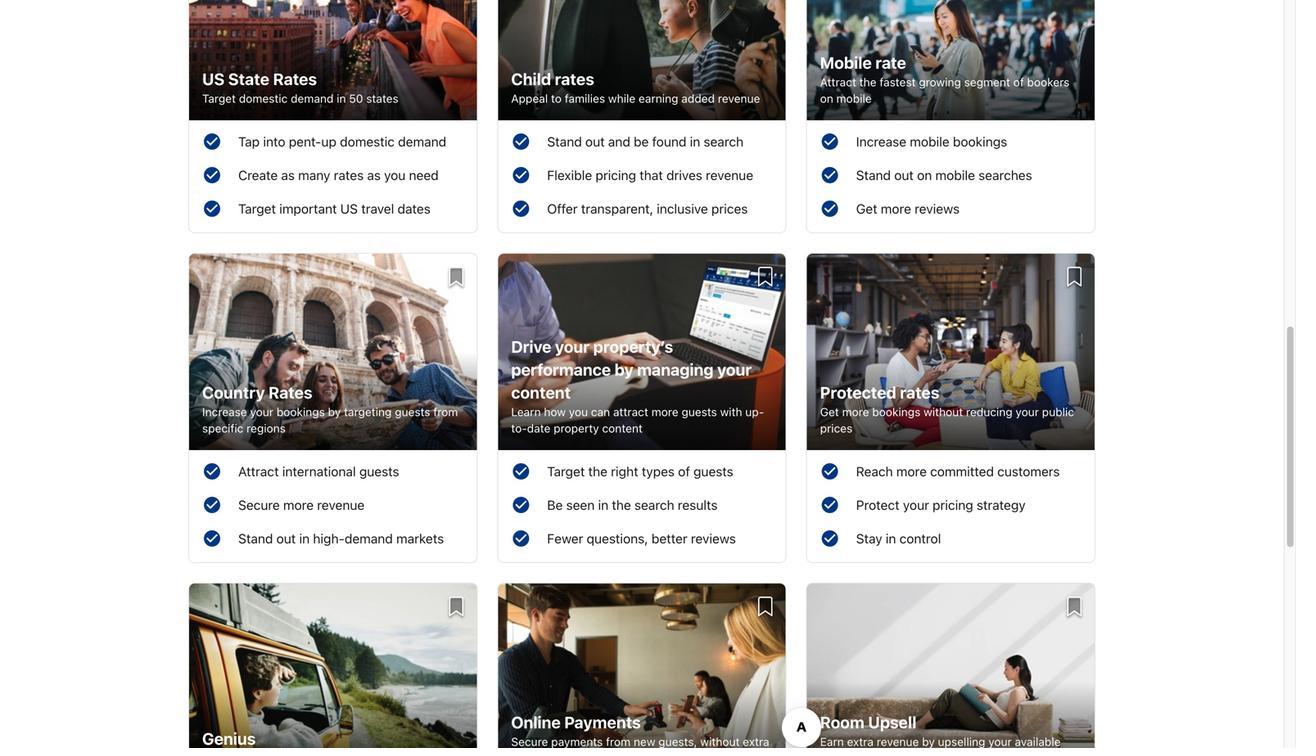Task type: vqa. For each thing, say whether or not it's contained in the screenshot.


Task type: locate. For each thing, give the bounding box(es) containing it.
reviews down results
[[691, 531, 736, 546]]

demand
[[291, 92, 334, 105], [398, 134, 446, 149], [345, 531, 393, 546]]

prices inside protected rates get more bookings without reducing your public prices
[[820, 422, 853, 435]]

online payments link
[[511, 713, 641, 732]]

check circle outline image for get more reviews
[[820, 199, 840, 221]]

more down stand out on mobile searches at top
[[881, 201, 911, 216]]

mobile
[[836, 92, 872, 105], [910, 134, 950, 149], [935, 167, 975, 183]]

drive your property's performance by managing your content learn how you can attract more guests with up- to-date property content
[[511, 337, 764, 435]]

mobile down mobile
[[836, 92, 872, 105]]

your left public
[[1016, 405, 1039, 419]]

us inside us state rates target domestic demand in 50 states
[[202, 69, 225, 89]]

2 vertical spatial the
[[612, 497, 631, 513]]

domestic right up
[[340, 134, 395, 149]]

0 vertical spatial of
[[1013, 75, 1024, 89]]

content up how
[[511, 383, 571, 402]]

check circle outline image for tap into pent-up domestic demand
[[202, 132, 222, 154]]

1 horizontal spatial prices
[[820, 422, 853, 435]]

target important us travel dates
[[238, 201, 431, 216]]

target for target the right types of guests
[[547, 464, 585, 479]]

1 vertical spatial stand
[[856, 167, 891, 183]]

the inside 'mobile rate attract the fastest growing segment of bookers on mobile'
[[860, 75, 877, 89]]

0 horizontal spatial of
[[678, 464, 690, 479]]

0 vertical spatial revenue
[[718, 92, 760, 105]]

child rates appeal to families while earning added revenue
[[511, 69, 760, 105]]

0 horizontal spatial save image
[[449, 267, 464, 286]]

1 horizontal spatial demand
[[345, 531, 393, 546]]

rates up regions
[[269, 383, 312, 402]]

country_rates_t image
[[189, 254, 477, 450]]

0 horizontal spatial you
[[384, 167, 406, 183]]

out for on
[[894, 167, 914, 183]]

1 vertical spatial of
[[678, 464, 690, 479]]

be seen in the search results
[[547, 497, 718, 513]]

0 horizontal spatial stand
[[238, 531, 273, 546]]

1 horizontal spatial rates
[[555, 69, 594, 89]]

more right reach
[[896, 464, 927, 479]]

more for secure more revenue
[[283, 497, 314, 513]]

protect your pricing strategy
[[856, 497, 1026, 513]]

1 vertical spatial on
[[917, 167, 932, 183]]

1 horizontal spatial us
[[340, 201, 358, 216]]

more right attract
[[651, 405, 679, 419]]

managing
[[637, 360, 714, 379]]

prices right inclusive
[[712, 201, 748, 216]]

0 horizontal spatial domestic
[[239, 92, 288, 105]]

as up "travel" in the top of the page
[[367, 167, 381, 183]]

edd image
[[807, 584, 1095, 748]]

booking.com extranet image
[[498, 254, 786, 450]]

of right types at the bottom of the page
[[678, 464, 690, 479]]

check circle outline image for offer transparent, inclusive prices
[[511, 199, 531, 221]]

content down attract
[[602, 422, 643, 435]]

0 horizontal spatial as
[[281, 167, 295, 183]]

domestic inside us state rates target domestic demand in 50 states
[[239, 92, 288, 105]]

out for and
[[585, 134, 605, 149]]

attract
[[820, 75, 856, 89], [238, 464, 279, 479]]

mobile down 'increase mobile bookings'
[[935, 167, 975, 183]]

payments image
[[498, 584, 786, 748]]

1 vertical spatial by
[[328, 405, 341, 419]]

international
[[282, 464, 356, 479]]

to
[[551, 92, 562, 105]]

2 vertical spatial target
[[547, 464, 585, 479]]

fewer questions, better reviews
[[547, 531, 736, 546]]

prices
[[712, 201, 748, 216], [820, 422, 853, 435]]

rates up families
[[555, 69, 594, 89]]

2 horizontal spatial target
[[547, 464, 585, 479]]

1 vertical spatial rates
[[269, 383, 312, 402]]

revenue inside child rates appeal to families while earning added revenue
[[718, 92, 760, 105]]

check circle outline image
[[202, 132, 222, 154], [511, 132, 531, 154], [511, 165, 531, 187], [820, 165, 840, 187], [202, 199, 222, 221], [511, 199, 531, 221], [202, 462, 222, 484], [820, 462, 840, 484], [202, 495, 222, 517], [820, 495, 840, 517], [202, 529, 222, 551], [511, 529, 531, 551], [820, 529, 840, 551]]

bookings for protected rates
[[872, 405, 921, 419]]

get inside protected rates get more bookings without reducing your public prices
[[820, 405, 839, 419]]

1 vertical spatial demand
[[398, 134, 446, 149]]

target down state
[[202, 92, 236, 105]]

demand up pent-
[[291, 92, 334, 105]]

out up get more reviews
[[894, 167, 914, 183]]

1 vertical spatial you
[[569, 405, 588, 419]]

save image for your
[[758, 267, 773, 286]]

bookings inside protected rates get more bookings without reducing your public prices
[[872, 405, 921, 419]]

increase
[[856, 134, 906, 149], [202, 405, 247, 419]]

save image for online payments
[[758, 597, 773, 616]]

states
[[366, 92, 399, 105]]

reducing
[[966, 405, 1013, 419]]

you inside the drive your property's performance by managing your content learn how you can attract more guests with up- to-date property content
[[569, 405, 588, 419]]

1 vertical spatial content
[[602, 422, 643, 435]]

stand for stand out and be found in search
[[547, 134, 582, 149]]

0 vertical spatial the
[[860, 75, 877, 89]]

bookings up searches in the top right of the page
[[953, 134, 1007, 149]]

you up property
[[569, 405, 588, 419]]

rates inside protected rates get more bookings without reducing your public prices
[[900, 383, 940, 402]]

guests left from
[[395, 405, 430, 419]]

while
[[608, 92, 636, 105]]

rates
[[273, 69, 317, 89], [269, 383, 312, 402]]

0 horizontal spatial out
[[276, 531, 296, 546]]

guests
[[395, 405, 430, 419], [682, 405, 717, 419], [359, 464, 399, 479], [694, 464, 733, 479]]

as left many
[[281, 167, 295, 183]]

out
[[585, 134, 605, 149], [894, 167, 914, 183], [276, 531, 296, 546]]

rates right state
[[273, 69, 317, 89]]

up-
[[745, 405, 764, 419]]

1 horizontal spatial target
[[238, 201, 276, 216]]

2 horizontal spatial rates
[[900, 383, 940, 402]]

added
[[681, 92, 715, 105]]

in left 50
[[337, 92, 346, 105]]

search down types at the bottom of the page
[[635, 497, 674, 513]]

increase down the "fastest"
[[856, 134, 906, 149]]

better
[[652, 531, 688, 546]]

1 vertical spatial mobile
[[910, 134, 950, 149]]

0 horizontal spatial bookings
[[277, 405, 325, 419]]

1 horizontal spatial of
[[1013, 75, 1024, 89]]

1 horizontal spatial the
[[612, 497, 631, 513]]

more inside the drive your property's performance by managing your content learn how you can attract more guests with up- to-date property content
[[651, 405, 679, 419]]

control
[[900, 531, 941, 546]]

0 vertical spatial get
[[856, 201, 877, 216]]

tap into pent-up domestic demand
[[238, 134, 446, 149]]

check circle outline image for target important us travel dates
[[202, 199, 222, 221]]

0 vertical spatial rates
[[273, 69, 317, 89]]

0 horizontal spatial get
[[820, 405, 839, 419]]

2 horizontal spatial demand
[[398, 134, 446, 149]]

stay in control
[[856, 531, 941, 546]]

earning
[[639, 92, 678, 105]]

found
[[652, 134, 687, 149]]

0 vertical spatial target
[[202, 92, 236, 105]]

check circle outline image for target the right types of guests
[[511, 462, 531, 484]]

out down secure more revenue
[[276, 531, 296, 546]]

rates
[[555, 69, 594, 89], [334, 167, 364, 183], [900, 383, 940, 402]]

1 vertical spatial out
[[894, 167, 914, 183]]

2 vertical spatial revenue
[[317, 497, 365, 513]]

0 horizontal spatial increase
[[202, 405, 247, 419]]

1 vertical spatial rates
[[334, 167, 364, 183]]

bookings inside country rates increase your bookings by targeting guests from specific regions
[[277, 405, 325, 419]]

1 horizontal spatial save image
[[758, 267, 773, 286]]

drives
[[667, 167, 702, 183]]

property's
[[593, 337, 673, 356]]

by inside the drive your property's performance by managing your content learn how you can attract more guests with up- to-date property content
[[615, 360, 634, 379]]

2 vertical spatial stand
[[238, 531, 273, 546]]

2 vertical spatial demand
[[345, 531, 393, 546]]

rates down tap into pent-up domestic demand
[[334, 167, 364, 183]]

2 vertical spatial rates
[[900, 383, 940, 402]]

flexible
[[547, 167, 592, 183]]

0 vertical spatial us
[[202, 69, 225, 89]]

property
[[554, 422, 599, 435]]

2 save image from the left
[[758, 267, 773, 286]]

more down attract international guests
[[283, 497, 314, 513]]

1 horizontal spatial you
[[569, 405, 588, 419]]

2 horizontal spatial out
[[894, 167, 914, 183]]

0 horizontal spatial content
[[511, 383, 571, 402]]

us state rates highlight image
[[189, 0, 477, 120]]

types
[[642, 464, 675, 479]]

0 horizontal spatial search
[[635, 497, 674, 513]]

more down 'protected'
[[842, 405, 869, 419]]

1 horizontal spatial on
[[917, 167, 932, 183]]

2 horizontal spatial the
[[860, 75, 877, 89]]

check circle outline image for increase mobile bookings
[[820, 132, 840, 154]]

rates inside child rates appeal to families while earning added revenue
[[555, 69, 594, 89]]

1 vertical spatial revenue
[[706, 167, 753, 183]]

pricing down reach more committed customers
[[933, 497, 973, 513]]

bookings
[[953, 134, 1007, 149], [277, 405, 325, 419], [872, 405, 921, 419]]

revenue right the drives
[[706, 167, 753, 183]]

of left bookers
[[1013, 75, 1024, 89]]

your up regions
[[250, 405, 273, 419]]

save image
[[449, 267, 464, 286], [758, 267, 773, 286]]

check circle outline image for stand out and be found in search
[[511, 132, 531, 154]]

0 vertical spatial on
[[820, 92, 833, 105]]

regions
[[247, 422, 286, 435]]

0 vertical spatial domestic
[[239, 92, 288, 105]]

1 vertical spatial search
[[635, 497, 674, 513]]

need
[[409, 167, 439, 183]]

protected rates get more bookings without reducing your public prices
[[820, 383, 1074, 435]]

0 vertical spatial attract
[[820, 75, 856, 89]]

0 vertical spatial stand
[[547, 134, 582, 149]]

1 horizontal spatial out
[[585, 134, 605, 149]]

as
[[281, 167, 295, 183], [367, 167, 381, 183]]

right
[[611, 464, 638, 479]]

reviews down stand out on mobile searches at top
[[915, 201, 960, 216]]

0 horizontal spatial by
[[328, 405, 341, 419]]

target
[[202, 92, 236, 105], [238, 201, 276, 216], [547, 464, 585, 479]]

us
[[202, 69, 225, 89], [340, 201, 358, 216]]

into
[[263, 134, 285, 149]]

0 vertical spatial out
[[585, 134, 605, 149]]

in inside us state rates target domestic demand in 50 states
[[337, 92, 346, 105]]

0 vertical spatial search
[[704, 134, 744, 149]]

save image for protected rates
[[1067, 267, 1082, 286]]

us left "travel" in the top of the page
[[340, 201, 358, 216]]

1 vertical spatial get
[[820, 405, 839, 419]]

pent-
[[289, 134, 321, 149]]

bookings up regions
[[277, 405, 325, 419]]

1 horizontal spatial pricing
[[933, 497, 973, 513]]

target down create
[[238, 201, 276, 216]]

demand inside us state rates target domestic demand in 50 states
[[291, 92, 334, 105]]

us state rates target domestic demand in 50 states
[[202, 69, 399, 105]]

1 vertical spatial reviews
[[691, 531, 736, 546]]

0 vertical spatial rates
[[555, 69, 594, 89]]

high-
[[313, 531, 345, 546]]

us left state
[[202, 69, 225, 89]]

the down the "mobile rate" link
[[860, 75, 877, 89]]

1 horizontal spatial by
[[615, 360, 634, 379]]

committed
[[930, 464, 994, 479]]

0 vertical spatial increase
[[856, 134, 906, 149]]

1 vertical spatial prices
[[820, 422, 853, 435]]

check circle outline image for stand out on mobile searches
[[820, 165, 840, 187]]

seen
[[566, 497, 595, 513]]

the for seen
[[612, 497, 631, 513]]

bookings down protected rates link
[[872, 405, 921, 419]]

0 horizontal spatial pricing
[[596, 167, 636, 183]]

rates up without
[[900, 383, 940, 402]]

target up be
[[547, 464, 585, 479]]

save image
[[1067, 267, 1082, 286], [449, 597, 464, 616], [758, 597, 773, 616], [1067, 597, 1082, 616]]

protected rates link
[[820, 383, 940, 402]]

stand
[[547, 134, 582, 149], [856, 167, 891, 183], [238, 531, 273, 546]]

out left and
[[585, 134, 605, 149]]

the left right
[[588, 464, 608, 479]]

1 horizontal spatial attract
[[820, 75, 856, 89]]

1 horizontal spatial domestic
[[340, 134, 395, 149]]

0 vertical spatial prices
[[712, 201, 748, 216]]

0 horizontal spatial target
[[202, 92, 236, 105]]

in right the found on the top right
[[690, 134, 700, 149]]

protect
[[856, 497, 900, 513]]

2 horizontal spatial stand
[[856, 167, 891, 183]]

save image for room upsell
[[1067, 597, 1082, 616]]

1 horizontal spatial as
[[367, 167, 381, 183]]

0 vertical spatial mobile
[[836, 92, 872, 105]]

stand up get more reviews
[[856, 167, 891, 183]]

revenue up stand out in high-demand markets at left
[[317, 497, 365, 513]]

increase up specific
[[202, 405, 247, 419]]

0 vertical spatial reviews
[[915, 201, 960, 216]]

you left need
[[384, 167, 406, 183]]

revenue right "added"
[[718, 92, 760, 105]]

guests up results
[[694, 464, 733, 479]]

0 horizontal spatial on
[[820, 92, 833, 105]]

by down property's at the top of the page
[[615, 360, 634, 379]]

in right stay in the bottom right of the page
[[886, 531, 896, 546]]

domestic down us state rates link
[[239, 92, 288, 105]]

search down "added"
[[704, 134, 744, 149]]

reach
[[856, 464, 893, 479]]

online payments
[[511, 713, 641, 732]]

1 vertical spatial increase
[[202, 405, 247, 419]]

mobile up stand out on mobile searches at top
[[910, 134, 950, 149]]

pricing up transparent,
[[596, 167, 636, 183]]

targeting
[[344, 405, 392, 419]]

the
[[860, 75, 877, 89], [588, 464, 608, 479], [612, 497, 631, 513]]

the down right
[[612, 497, 631, 513]]

reviews
[[915, 201, 960, 216], [691, 531, 736, 546]]

demand up need
[[398, 134, 446, 149]]

stand up flexible
[[547, 134, 582, 149]]

new genius.jpg image
[[189, 584, 477, 748]]

1 save image from the left
[[449, 267, 464, 286]]

can
[[591, 405, 610, 419]]

attract up secure
[[238, 464, 279, 479]]

of
[[1013, 75, 1024, 89], [678, 464, 690, 479]]

stand down secure
[[238, 531, 273, 546]]

with
[[720, 405, 742, 419]]

in left high-
[[299, 531, 310, 546]]

0 horizontal spatial attract
[[238, 464, 279, 479]]

0 vertical spatial pricing
[[596, 167, 636, 183]]

check circle outline image
[[820, 132, 840, 154], [202, 165, 222, 187], [820, 199, 840, 221], [511, 462, 531, 484], [511, 495, 531, 517]]

attract international guests
[[238, 464, 399, 479]]

0 vertical spatial demand
[[291, 92, 334, 105]]

0 horizontal spatial the
[[588, 464, 608, 479]]

pricing
[[596, 167, 636, 183], [933, 497, 973, 513]]

rates for protected rates
[[900, 383, 940, 402]]

rates inside country rates increase your bookings by targeting guests from specific regions
[[269, 383, 312, 402]]

country rates increase your bookings by targeting guests from specific regions
[[202, 383, 458, 435]]

on down 'increase mobile bookings'
[[917, 167, 932, 183]]

guests left 'with'
[[682, 405, 717, 419]]

0 vertical spatial content
[[511, 383, 571, 402]]

0 horizontal spatial us
[[202, 69, 225, 89]]

1 vertical spatial domestic
[[340, 134, 395, 149]]

more for reach more committed customers
[[896, 464, 927, 479]]

2 vertical spatial out
[[276, 531, 296, 546]]

attract down mobile
[[820, 75, 856, 89]]

reach more committed customers
[[856, 464, 1060, 479]]

demand left markets at the left bottom of page
[[345, 531, 393, 546]]

on down mobile
[[820, 92, 833, 105]]

prices down 'protected'
[[820, 422, 853, 435]]

0 horizontal spatial demand
[[291, 92, 334, 105]]

by left targeting at the left of page
[[328, 405, 341, 419]]

domestic
[[239, 92, 288, 105], [340, 134, 395, 149]]

from
[[433, 405, 458, 419]]



Task type: describe. For each thing, give the bounding box(es) containing it.
drive
[[511, 337, 551, 356]]

check circle outline image for flexible pricing that drives revenue
[[511, 165, 531, 187]]

0 horizontal spatial rates
[[334, 167, 364, 183]]

room upsell
[[820, 713, 917, 732]]

date
[[527, 422, 551, 435]]

child rates image
[[498, 0, 786, 120]]

0 horizontal spatial reviews
[[691, 531, 736, 546]]

save image for targeting
[[449, 267, 464, 286]]

50
[[349, 92, 363, 105]]

your up performance
[[555, 337, 590, 356]]

increase inside country rates increase your bookings by targeting guests from specific regions
[[202, 405, 247, 419]]

online
[[511, 713, 561, 732]]

mobile rates teaser image
[[807, 0, 1095, 120]]

check circle outline image for fewer questions, better reviews
[[511, 529, 531, 551]]

bookers
[[1027, 75, 1070, 89]]

out for in
[[276, 531, 296, 546]]

check circle outline image for be seen in the search results
[[511, 495, 531, 517]]

1 horizontal spatial increase
[[856, 134, 906, 149]]

appeal
[[511, 92, 548, 105]]

2 as from the left
[[367, 167, 381, 183]]

1 horizontal spatial content
[[602, 422, 643, 435]]

check circle outline image for stay in control
[[820, 529, 840, 551]]

check circle outline image for attract international guests
[[202, 462, 222, 484]]

check circle outline image for stand out in high-demand markets
[[202, 529, 222, 551]]

travel
[[361, 201, 394, 216]]

protected rates image
[[807, 254, 1095, 450]]

target for target important us travel dates
[[238, 201, 276, 216]]

1 horizontal spatial reviews
[[915, 201, 960, 216]]

demand for rates
[[291, 92, 334, 105]]

payments
[[564, 713, 641, 732]]

and
[[608, 134, 630, 149]]

fewer
[[547, 531, 583, 546]]

domestic for pent-
[[340, 134, 395, 149]]

1 vertical spatial pricing
[[933, 497, 973, 513]]

how
[[544, 405, 566, 419]]

public
[[1042, 405, 1074, 419]]

attract
[[613, 405, 648, 419]]

your up 'control'
[[903, 497, 929, 513]]

country
[[202, 383, 265, 402]]

stay
[[856, 531, 882, 546]]

inclusive
[[657, 201, 708, 216]]

mobile rate link
[[820, 53, 906, 72]]

child rates link
[[511, 69, 594, 89]]

attract inside 'mobile rate attract the fastest growing segment of bookers on mobile'
[[820, 75, 856, 89]]

rate
[[875, 53, 906, 72]]

0 horizontal spatial prices
[[712, 201, 748, 216]]

stand out on mobile searches
[[856, 167, 1032, 183]]

protected
[[820, 383, 896, 402]]

to-
[[511, 422, 527, 435]]

1 vertical spatial attract
[[238, 464, 279, 479]]

1 vertical spatial the
[[588, 464, 608, 479]]

results
[[678, 497, 718, 513]]

be
[[634, 134, 649, 149]]

bookings for country rates
[[277, 405, 325, 419]]

1 horizontal spatial get
[[856, 201, 877, 216]]

mobile
[[820, 53, 872, 72]]

check circle outline image for reach more committed customers
[[820, 462, 840, 484]]

check circle outline image for secure more revenue
[[202, 495, 222, 517]]

growing
[[919, 75, 961, 89]]

on inside 'mobile rate attract the fastest growing segment of bookers on mobile'
[[820, 92, 833, 105]]

specific
[[202, 422, 243, 435]]

2 vertical spatial mobile
[[935, 167, 975, 183]]

transparent,
[[581, 201, 653, 216]]

0 vertical spatial you
[[384, 167, 406, 183]]

create as many rates as you need
[[238, 167, 439, 183]]

2 horizontal spatial bookings
[[953, 134, 1007, 149]]

in right the seen
[[598, 497, 608, 513]]

searches
[[979, 167, 1032, 183]]

1 vertical spatial us
[[340, 201, 358, 216]]

mobile inside 'mobile rate attract the fastest growing segment of bookers on mobile'
[[836, 92, 872, 105]]

country rates link
[[202, 383, 312, 402]]

target inside us state rates target domestic demand in 50 states
[[202, 92, 236, 105]]

mobile rate attract the fastest growing segment of bookers on mobile
[[820, 53, 1070, 105]]

your inside country rates increase your bookings by targeting guests from specific regions
[[250, 405, 273, 419]]

1 horizontal spatial search
[[704, 134, 744, 149]]

up
[[321, 134, 336, 149]]

offer
[[547, 201, 578, 216]]

questions,
[[587, 531, 648, 546]]

families
[[565, 92, 605, 105]]

rates inside us state rates target domestic demand in 50 states
[[273, 69, 317, 89]]

get more reviews
[[856, 201, 960, 216]]

guests inside country rates increase your bookings by targeting guests from specific regions
[[395, 405, 430, 419]]

child
[[511, 69, 551, 89]]

of inside 'mobile rate attract the fastest growing segment of bookers on mobile'
[[1013, 75, 1024, 89]]

be
[[547, 497, 563, 513]]

create
[[238, 167, 278, 183]]

by inside country rates increase your bookings by targeting guests from specific regions
[[328, 405, 341, 419]]

fastest
[[880, 75, 916, 89]]

dates
[[398, 201, 431, 216]]

rates for child rates
[[555, 69, 594, 89]]

your inside protected rates get more bookings without reducing your public prices
[[1016, 405, 1039, 419]]

drive your property's performance by managing your content link
[[511, 337, 752, 402]]

secure
[[238, 497, 280, 513]]

that
[[640, 167, 663, 183]]

upsell
[[868, 713, 917, 732]]

domestic for rates
[[239, 92, 288, 105]]

check circle outline image for protect your pricing strategy
[[820, 495, 840, 517]]

offer transparent, inclusive prices
[[547, 201, 748, 216]]

secure more revenue
[[238, 497, 365, 513]]

demand for pent-
[[398, 134, 446, 149]]

check circle outline image for create as many rates as you need
[[202, 165, 222, 187]]

guests right international
[[359, 464, 399, 479]]

1 as from the left
[[281, 167, 295, 183]]

customers
[[997, 464, 1060, 479]]

strategy
[[977, 497, 1026, 513]]

the for rate
[[860, 75, 877, 89]]

room upsell link
[[820, 713, 917, 732]]

us state rates link
[[202, 69, 317, 89]]

without
[[924, 405, 963, 419]]

stand for stand out in high-demand markets
[[238, 531, 273, 546]]

learn
[[511, 405, 541, 419]]

stand for stand out on mobile searches
[[856, 167, 891, 183]]

important
[[279, 201, 337, 216]]

your up 'with'
[[717, 360, 752, 379]]

stand out and be found in search
[[547, 134, 744, 149]]

room
[[820, 713, 865, 732]]

guests inside the drive your property's performance by managing your content learn how you can attract more guests with up- to-date property content
[[682, 405, 717, 419]]

performance
[[511, 360, 611, 379]]

tap
[[238, 134, 260, 149]]

more inside protected rates get more bookings without reducing your public prices
[[842, 405, 869, 419]]

segment
[[964, 75, 1010, 89]]

flexible pricing that drives revenue
[[547, 167, 753, 183]]

state
[[228, 69, 269, 89]]

more for get more reviews
[[881, 201, 911, 216]]



